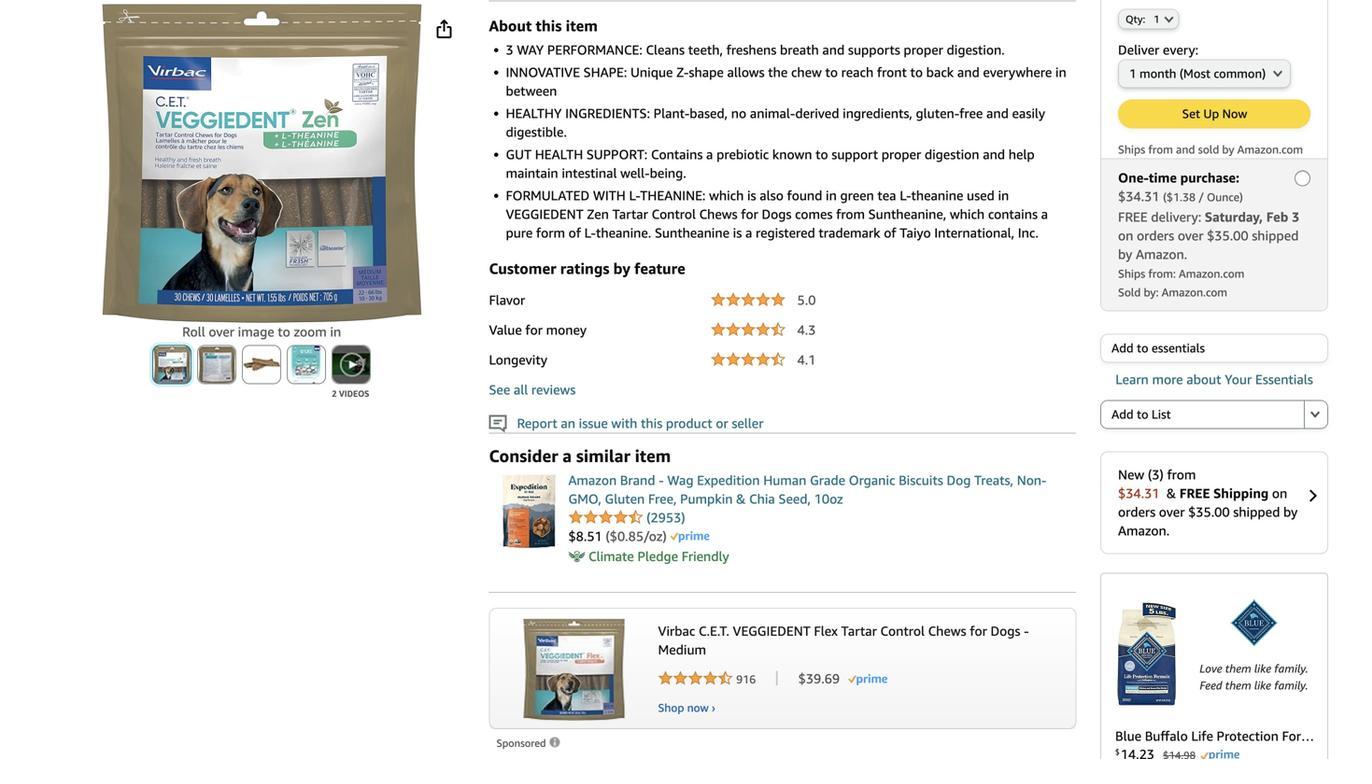 Task type: locate. For each thing, give the bounding box(es) containing it.
1 vertical spatial dropdown image
[[1311, 411, 1321, 418]]

free left shipping
[[1180, 486, 1211, 501]]

of right form
[[569, 225, 581, 240]]

new
[[1119, 467, 1145, 483]]

1 horizontal spatial of
[[884, 225, 897, 240]]

dropdown image inside add to list option group
[[1311, 411, 1321, 418]]

1 horizontal spatial this
[[641, 416, 663, 431]]

(3)
[[1148, 467, 1164, 483]]

0 horizontal spatial 3
[[506, 42, 514, 57]]

0 horizontal spatial of
[[569, 225, 581, 240]]

ships up one-
[[1119, 143, 1146, 156]]

biscuits
[[899, 473, 944, 488]]

to left list
[[1137, 407, 1149, 422]]

shipped down shipping
[[1234, 505, 1281, 520]]

unique
[[631, 64, 673, 80]]

item
[[566, 17, 598, 34], [635, 446, 671, 466]]

&
[[1167, 486, 1177, 501], [737, 491, 746, 507]]

orders inside on orders over $35.00 shipped by amazon.
[[1119, 505, 1156, 520]]

1 down deliver
[[1130, 66, 1137, 81]]

add inside radio
[[1112, 407, 1134, 422]]

support
[[832, 147, 879, 162]]

1 horizontal spatial dropdown image
[[1311, 411, 1321, 418]]

2 horizontal spatial l-
[[900, 188, 912, 203]]

0 vertical spatial dropdown image
[[1274, 70, 1283, 77]]

and down "digestion."
[[958, 64, 980, 80]]

$34.31
[[1119, 189, 1160, 204], [1119, 486, 1160, 501]]

($0.85/oz)
[[606, 529, 667, 544]]

1 horizontal spatial for
[[741, 206, 759, 222]]

between
[[506, 83, 557, 98]]

over
[[1178, 228, 1204, 243], [209, 324, 235, 340], [1160, 505, 1185, 520]]

None submit
[[153, 346, 191, 384], [198, 346, 236, 384], [243, 346, 281, 384], [288, 346, 325, 384], [333, 346, 370, 384], [1306, 401, 1328, 428], [153, 346, 191, 384], [198, 346, 236, 384], [243, 346, 281, 384], [288, 346, 325, 384], [333, 346, 370, 384], [1306, 401, 1328, 428]]

over down new (3) from $34.31
[[1160, 505, 1185, 520]]

0 horizontal spatial for
[[526, 322, 543, 338]]

essentials
[[1256, 372, 1314, 387]]

$35.00
[[1208, 228, 1249, 243], [1189, 505, 1230, 520]]

proper up back
[[904, 42, 944, 57]]

and up reach
[[823, 42, 845, 57]]

chew
[[792, 64, 822, 80]]

$34.31 down new
[[1119, 486, 1160, 501]]

sponsored
[[497, 738, 549, 750]]

add for add to essentials
[[1112, 341, 1134, 356]]

report an issue with this product or seller image
[[489, 415, 507, 433]]

3
[[506, 42, 514, 57], [1292, 209, 1300, 225]]

amazon.com up radio inactive image
[[1238, 143, 1304, 156]]

3 left way
[[506, 42, 514, 57]]

1 vertical spatial add
[[1112, 407, 1134, 422]]

your
[[1225, 372, 1252, 387]]

1 month (most common)
[[1130, 66, 1266, 81]]

from up trademark
[[836, 206, 865, 222]]

1 horizontal spatial &
[[1167, 486, 1177, 501]]

1 horizontal spatial which
[[950, 206, 985, 222]]

sold
[[1199, 143, 1220, 156]]

control
[[652, 206, 696, 222]]

in up contains
[[999, 188, 1010, 203]]

over inside on orders over $35.00 shipped by amazon.
[[1160, 505, 1185, 520]]

$34.31 inside one-time purchase: $34.31 ( $1.38 / ounce) free delivery: saturday, feb 3 on orders over $35.00 shipped by amazon. ships from: amazon.com sold by: amazon.com
[[1119, 189, 1160, 204]]

1 vertical spatial on
[[1273, 486, 1288, 501]]

0 horizontal spatial this
[[536, 17, 562, 34]]

to inside add to essentials button
[[1137, 341, 1149, 356]]

seller
[[732, 416, 764, 431]]

this inside the about this item 3 way performance: cleans teeth, freshens breath and supports proper digestion. innovative shape: unique z-shape allows the chew to reach front to back and everywhere in between healthy ingredients: plant-based, no animal-derived ingredients, gluten-free and easily digestible. gut health support: contains a prebiotic known to support proper digestion and help maintain intestinal well-being. formulated with l-theanine: which is also found in green tea l-theanine used in veggiedent zen tartar control chews for dogs comes from suntheanine, which contains a pure form of l-theanine. suntheanine is a registered trademark of taiyo international, inc.
[[536, 17, 562, 34]]

value
[[489, 322, 522, 338]]

2 vertical spatial over
[[1160, 505, 1185, 520]]

is left also
[[748, 188, 757, 203]]

1 add from the top
[[1112, 341, 1134, 356]]

ships from and sold by amazon.com
[[1119, 143, 1304, 156]]

free,
[[649, 491, 677, 507]]

is
[[748, 188, 757, 203], [733, 225, 742, 240]]

1 horizontal spatial 3
[[1292, 209, 1300, 225]]

over right roll
[[209, 324, 235, 340]]

sold
[[1119, 286, 1141, 299]]

add up learn
[[1112, 341, 1134, 356]]

list
[[1152, 407, 1172, 422]]

shipped inside one-time purchase: $34.31 ( $1.38 / ounce) free delivery: saturday, feb 3 on orders over $35.00 shipped by amazon. ships from: amazon.com sold by: amazon.com
[[1253, 228, 1299, 243]]

dropdown image right common)
[[1274, 70, 1283, 77]]

shipped
[[1253, 228, 1299, 243], [1234, 505, 1281, 520]]

l- down the zen
[[585, 225, 596, 240]]

0 vertical spatial add
[[1112, 341, 1134, 356]]

$35.00 inside on orders over $35.00 shipped by amazon.
[[1189, 505, 1230, 520]]

add down learn
[[1112, 407, 1134, 422]]

0 vertical spatial $34.31
[[1119, 189, 1160, 204]]

1 vertical spatial ships
[[1119, 267, 1146, 280]]

$34.31 down one-
[[1119, 189, 1160, 204]]

free down one-
[[1119, 209, 1148, 225]]

0 vertical spatial amazon.
[[1136, 247, 1188, 262]]

z-
[[677, 64, 689, 80]]

l- right tea
[[900, 188, 912, 203]]

0 vertical spatial from
[[1149, 143, 1174, 156]]

1 left dropdown icon
[[1154, 13, 1160, 25]]

$35.00 down saturday, on the right of the page
[[1208, 228, 1249, 243]]

3 inside the about this item 3 way performance: cleans teeth, freshens breath and supports proper digestion. innovative shape: unique z-shape allows the chew to reach front to back and everywhere in between healthy ingredients: plant-based, no animal-derived ingredients, gluten-free and easily digestible. gut health support: contains a prebiotic known to support proper digestion and help maintain intestinal well-being. formulated with l-theanine: which is also found in green tea l-theanine used in veggiedent zen tartar control chews for dogs comes from suntheanine, which contains a pure form of l-theanine. suntheanine is a registered trademark of taiyo international, inc.
[[506, 42, 514, 57]]

2 $34.31 from the top
[[1119, 486, 1160, 501]]

on right shipping
[[1273, 486, 1288, 501]]

this inside report an issue with this product or seller link
[[641, 416, 663, 431]]

to inside add to list radio
[[1137, 407, 1149, 422]]

organic
[[849, 473, 896, 488]]

add to list
[[1112, 407, 1172, 422]]

orders down delivery:
[[1137, 228, 1175, 243]]

to right chew
[[826, 64, 838, 80]]

over down delivery:
[[1178, 228, 1204, 243]]

to up learn
[[1137, 341, 1149, 356]]

is down the chews
[[733, 225, 742, 240]]

1 vertical spatial $35.00
[[1189, 505, 1230, 520]]

shipping
[[1214, 486, 1269, 501]]

1 vertical spatial 3
[[1292, 209, 1300, 225]]

3 right feb
[[1292, 209, 1300, 225]]

Add to List submit
[[1102, 401, 1305, 428]]

contains
[[989, 206, 1038, 222]]

1 horizontal spatial free
[[1180, 486, 1211, 501]]

0 vertical spatial over
[[1178, 228, 1204, 243]]

proper up tea
[[882, 147, 922, 162]]

l- up the "tartar"
[[629, 188, 640, 203]]

from up time at right top
[[1149, 143, 1174, 156]]

one-time purchase: $34.31 ( $1.38 / ounce) free delivery: saturday, feb 3 on orders over $35.00 shipped by amazon. ships from: amazon.com sold by: amazon.com
[[1119, 170, 1300, 299]]

for inside the about this item 3 way performance: cleans teeth, freshens breath and supports proper digestion. innovative shape: unique z-shape allows the chew to reach front to back and everywhere in between healthy ingredients: plant-based, no animal-derived ingredients, gluten-free and easily digestible. gut health support: contains a prebiotic known to support proper digestion and help maintain intestinal well-being. formulated with l-theanine: which is also found in green tea l-theanine used in veggiedent zen tartar control chews for dogs comes from suntheanine, which contains a pure form of l-theanine. suntheanine is a registered trademark of taiyo international, inc.
[[741, 206, 759, 222]]

0 vertical spatial item
[[566, 17, 598, 34]]

one-
[[1119, 170, 1149, 185]]

1 horizontal spatial 1
[[1154, 13, 1160, 25]]

based,
[[690, 105, 728, 121]]

$34.31 inside new (3) from $34.31
[[1119, 486, 1160, 501]]

0 vertical spatial 3
[[506, 42, 514, 57]]

0 vertical spatial this
[[536, 17, 562, 34]]

1 vertical spatial 1
[[1130, 66, 1137, 81]]

amazon brand - wag expedition human grade organic biscuits dog treats, non- gmo, gluten free, pumpkin & chia seed, 10oz
[[569, 473, 1047, 507]]

healthy
[[506, 105, 562, 121]]

0 horizontal spatial dropdown image
[[1274, 70, 1283, 77]]

0 horizontal spatial which
[[709, 188, 744, 203]]

zen
[[587, 206, 609, 222]]

amazon.com down from:
[[1162, 286, 1228, 299]]

which up the chews
[[709, 188, 744, 203]]

item inside the about this item 3 way performance: cleans teeth, freshens breath and supports proper digestion. innovative shape: unique z-shape allows the chew to reach front to back and everywhere in between healthy ingredients: plant-based, no animal-derived ingredients, gluten-free and easily digestible. gut health support: contains a prebiotic known to support proper digestion and help maintain intestinal well-being. formulated with l-theanine: which is also found in green tea l-theanine used in veggiedent zen tartar control chews for dogs comes from suntheanine, which contains a pure form of l-theanine. suntheanine is a registered trademark of taiyo international, inc.
[[566, 17, 598, 34]]

amazon
[[569, 473, 617, 488]]

feb
[[1267, 209, 1289, 225]]

0 horizontal spatial 1
[[1130, 66, 1137, 81]]

2 of from the left
[[884, 225, 897, 240]]

0 vertical spatial for
[[741, 206, 759, 222]]

1 horizontal spatial on
[[1273, 486, 1288, 501]]

and
[[823, 42, 845, 57], [958, 64, 980, 80], [987, 105, 1009, 121], [1177, 143, 1196, 156], [983, 147, 1006, 162]]

which up international,
[[950, 206, 985, 222]]

item up "performance:"
[[566, 17, 598, 34]]

1 horizontal spatial is
[[748, 188, 757, 203]]

0 vertical spatial free
[[1119, 209, 1148, 225]]

1 vertical spatial amazon.com
[[1179, 267, 1245, 280]]

well-
[[621, 165, 650, 181]]

common)
[[1214, 66, 1266, 81]]

free inside one-time purchase: $34.31 ( $1.38 / ounce) free delivery: saturday, feb 3 on orders over $35.00 shipped by amazon. ships from: amazon.com sold by: amazon.com
[[1119, 209, 1148, 225]]

on inside one-time purchase: $34.31 ( $1.38 / ounce) free delivery: saturday, feb 3 on orders over $35.00 shipped by amazon. ships from: amazon.com sold by: amazon.com
[[1119, 228, 1134, 243]]

and right the free
[[987, 105, 1009, 121]]

set up now button
[[1120, 100, 1310, 128]]

& inside amazon brand - wag expedition human grade organic biscuits dog treats, non- gmo, gluten free, pumpkin & chia seed, 10oz
[[737, 491, 746, 507]]

to left back
[[911, 64, 923, 80]]

dropdown image
[[1165, 15, 1174, 23]]

1 vertical spatial for
[[526, 322, 543, 338]]

0 vertical spatial orders
[[1137, 228, 1175, 243]]

in right zoom
[[330, 324, 341, 340]]

1 vertical spatial over
[[209, 324, 235, 340]]

2 vertical spatial from
[[1168, 467, 1197, 483]]

0 vertical spatial shipped
[[1253, 228, 1299, 243]]

dogs
[[762, 206, 792, 222]]

this right the with
[[641, 416, 663, 431]]

tartar
[[613, 206, 648, 222]]

on inside on orders over $35.00 shipped by amazon.
[[1273, 486, 1288, 501]]

2 ships from the top
[[1119, 267, 1146, 280]]

dropdown image
[[1274, 70, 1283, 77], [1311, 411, 1321, 418]]

ships up sold
[[1119, 267, 1146, 280]]

add inside button
[[1112, 341, 1134, 356]]

theanine
[[912, 188, 964, 203]]

$35.00 down & free shipping
[[1189, 505, 1230, 520]]

over inside one-time purchase: $34.31 ( $1.38 / ounce) free delivery: saturday, feb 3 on orders over $35.00 shipped by amazon. ships from: amazon.com sold by: amazon.com
[[1178, 228, 1204, 243]]

non-
[[1017, 473, 1047, 488]]

1 vertical spatial from
[[836, 206, 865, 222]]

orders
[[1137, 228, 1175, 243], [1119, 505, 1156, 520]]

roll
[[182, 324, 205, 340]]

shipped down feb
[[1253, 228, 1299, 243]]

0 horizontal spatial &
[[737, 491, 746, 507]]

add
[[1112, 341, 1134, 356], [1112, 407, 1134, 422]]

dropdown image down essentials
[[1311, 411, 1321, 418]]

digestion.
[[947, 42, 1005, 57]]

0 vertical spatial $35.00
[[1208, 228, 1249, 243]]

amazon. inside one-time purchase: $34.31 ( $1.38 / ounce) free delivery: saturday, feb 3 on orders over $35.00 shipped by amazon. ships from: amazon.com sold by: amazon.com
[[1136, 247, 1188, 262]]

2 videos
[[332, 389, 370, 399]]

inc.
[[1018, 225, 1039, 240]]

0 horizontal spatial free
[[1119, 209, 1148, 225]]

front
[[877, 64, 907, 80]]

climate pledge friendly image
[[569, 548, 585, 565]]

0 vertical spatial on
[[1119, 228, 1134, 243]]

of left taiyo at the top of the page
[[884, 225, 897, 240]]

orders down new (3) from $34.31
[[1119, 505, 1156, 520]]

1 horizontal spatial item
[[635, 446, 671, 466]]

formulated
[[506, 188, 590, 203]]

amazon.com right from:
[[1179, 267, 1245, 280]]

(most
[[1180, 66, 1211, 81]]

pure
[[506, 225, 533, 240]]

for right value
[[526, 322, 543, 338]]

ships
[[1119, 143, 1146, 156], [1119, 267, 1146, 280]]

None radio
[[1305, 400, 1329, 429]]

breath
[[780, 42, 819, 57]]

1 $34.31 from the top
[[1119, 189, 1160, 204]]

ships inside one-time purchase: $34.31 ( $1.38 / ounce) free delivery: saturday, feb 3 on orders over $35.00 shipped by amazon. ships from: amazon.com sold by: amazon.com
[[1119, 267, 1146, 280]]

product
[[666, 416, 713, 431]]

amazon. up from:
[[1136, 247, 1188, 262]]

amazon. down new (3) from $34.31
[[1119, 523, 1170, 539]]

0 horizontal spatial on
[[1119, 228, 1134, 243]]

ratings
[[561, 260, 610, 277]]

help
[[1009, 147, 1035, 162]]

from right (3)
[[1168, 467, 1197, 483]]

on up sold
[[1119, 228, 1134, 243]]

1 vertical spatial shipped
[[1234, 505, 1281, 520]]

this up way
[[536, 17, 562, 34]]

gluten
[[605, 491, 645, 507]]

1 vertical spatial amazon.
[[1119, 523, 1170, 539]]

0 vertical spatial ships
[[1119, 143, 1146, 156]]

1 ships from the top
[[1119, 143, 1146, 156]]

2
[[332, 389, 337, 399]]

0 horizontal spatial is
[[733, 225, 742, 240]]

add to essentials button
[[1102, 335, 1328, 362]]

for left dogs at the top of the page
[[741, 206, 759, 222]]

about this item 3 way performance: cleans teeth, freshens breath and supports proper digestion. innovative shape: unique z-shape allows the chew to reach front to back and everywhere in between healthy ingredients: plant-based, no animal-derived ingredients, gluten-free and easily digestible. gut health support: contains a prebiotic known to support proper digestion and help maintain intestinal well-being. formulated with l-theanine: which is also found in green tea l-theanine used in veggiedent zen tartar control chews for dogs comes from suntheanine, which contains a pure form of l-theanine. suntheanine is a registered trademark of taiyo international, inc.
[[489, 17, 1067, 240]]

veggiedent
[[506, 206, 584, 222]]

virbac c.e.t. veggiedent zen tartar control chews for dogs - medium image
[[102, 4, 422, 323]]

1 vertical spatial this
[[641, 416, 663, 431]]

1 vertical spatial orders
[[1119, 505, 1156, 520]]

shape:
[[584, 64, 627, 80]]

2 add from the top
[[1112, 407, 1134, 422]]

item up -
[[635, 446, 671, 466]]

1 vertical spatial $34.31
[[1119, 486, 1160, 501]]

see
[[489, 382, 510, 397]]

0 horizontal spatial item
[[566, 17, 598, 34]]

in up comes
[[826, 188, 837, 203]]



Task type: vqa. For each thing, say whether or not it's contained in the screenshot.
month
yes



Task type: describe. For each thing, give the bounding box(es) containing it.
international,
[[935, 225, 1015, 240]]

(2953) link
[[647, 510, 686, 525]]

0 vertical spatial proper
[[904, 42, 944, 57]]

purchase:
[[1181, 170, 1240, 185]]

$1.38
[[1167, 191, 1196, 204]]

dog
[[947, 473, 971, 488]]

taiyo
[[900, 225, 931, 240]]

friendly
[[682, 549, 730, 564]]

0 vertical spatial is
[[748, 188, 757, 203]]

add to list option group
[[1101, 400, 1329, 429]]

essentials
[[1152, 341, 1206, 356]]

suntheanine
[[655, 225, 730, 240]]

chia
[[750, 491, 775, 507]]

ounce)
[[1207, 191, 1244, 204]]

support:
[[587, 147, 648, 162]]

ingredients:
[[566, 105, 650, 121]]

theanine:
[[640, 188, 706, 203]]

way
[[517, 42, 544, 57]]

a left registered
[[746, 225, 753, 240]]

add to essentials
[[1112, 341, 1206, 356]]

on orders over $35.00 shipped by amazon.
[[1119, 486, 1298, 539]]

see all reviews link
[[489, 382, 576, 397]]

consider
[[489, 446, 558, 466]]

more
[[1153, 372, 1184, 387]]

shipped inside on orders over $35.00 shipped by amazon.
[[1234, 505, 1281, 520]]

the
[[768, 64, 788, 80]]

digestion
[[925, 147, 980, 162]]

easily
[[1013, 105, 1046, 121]]

videos
[[339, 389, 370, 399]]

2 vertical spatial amazon.com
[[1162, 286, 1228, 299]]

value for money
[[489, 322, 587, 338]]

1 of from the left
[[569, 225, 581, 240]]

learn more about your essentials link
[[1116, 372, 1314, 387]]

about
[[1187, 372, 1222, 387]]

1 vertical spatial which
[[950, 206, 985, 222]]

month
[[1140, 66, 1177, 81]]

form
[[536, 225, 565, 240]]

being.
[[650, 165, 687, 181]]

roll over image to zoom in
[[182, 324, 341, 340]]

wag
[[668, 473, 694, 488]]

ingredients,
[[843, 105, 913, 121]]

leave feedback on sponsored ad element
[[497, 738, 562, 750]]

(2953)
[[647, 510, 686, 525]]

1 horizontal spatial l-
[[629, 188, 640, 203]]

customer
[[489, 260, 557, 277]]

a right the contains
[[707, 147, 713, 162]]

1 vertical spatial free
[[1180, 486, 1211, 501]]

orders inside one-time purchase: $34.31 ( $1.38 / ounce) free delivery: saturday, feb 3 on orders over $35.00 shipped by amazon. ships from: amazon.com sold by: amazon.com
[[1137, 228, 1175, 243]]

3 inside one-time purchase: $34.31 ( $1.38 / ounce) free delivery: saturday, feb 3 on orders over $35.00 shipped by amazon. ships from: amazon.com sold by: amazon.com
[[1292, 209, 1300, 225]]

time
[[1149, 170, 1177, 185]]

intestinal
[[562, 165, 617, 181]]

0 vertical spatial amazon.com
[[1238, 143, 1304, 156]]

innovative
[[506, 64, 580, 80]]

shape
[[689, 64, 724, 80]]

$35.00 inside one-time purchase: $34.31 ( $1.38 / ounce) free delivery: saturday, feb 3 on orders over $35.00 shipped by amazon. ships from: amazon.com sold by: amazon.com
[[1208, 228, 1249, 243]]

add for add to list
[[1112, 407, 1134, 422]]

4.3
[[798, 322, 816, 338]]

prebiotic
[[717, 147, 769, 162]]

10oz
[[815, 491, 844, 507]]

gut
[[506, 147, 532, 162]]

deliver
[[1119, 42, 1160, 57]]

comes
[[795, 206, 833, 222]]

radio inactive image
[[1295, 171, 1311, 186]]

a down an
[[563, 446, 572, 466]]

by inside on orders over $35.00 shipped by amazon.
[[1284, 505, 1298, 520]]

qty: 1
[[1126, 13, 1160, 25]]

$34.31 for one-
[[1119, 189, 1160, 204]]

to left zoom
[[278, 324, 290, 340]]

reviews
[[532, 382, 576, 397]]

feature
[[635, 260, 686, 277]]

Add to List radio
[[1101, 400, 1305, 429]]

amazon. inside on orders over $35.00 shipped by amazon.
[[1119, 523, 1170, 539]]

longevity
[[489, 352, 548, 368]]

-
[[659, 473, 664, 488]]

every:
[[1163, 42, 1199, 57]]

to right 'known' at the top right of page
[[816, 147, 829, 162]]

trademark
[[819, 225, 881, 240]]

1 vertical spatial is
[[733, 225, 742, 240]]

from inside the about this item 3 way performance: cleans teeth, freshens breath and supports proper digestion. innovative shape: unique z-shape allows the chew to reach front to back and everywhere in between healthy ingredients: plant-based, no animal-derived ingredients, gluten-free and easily digestible. gut health support: contains a prebiotic known to support proper digestion and help maintain intestinal well-being. formulated with l-theanine: which is also found in green tea l-theanine used in veggiedent zen tartar control chews for dogs comes from suntheanine, which contains a pure form of l-theanine. suntheanine is a registered trademark of taiyo international, inc.
[[836, 206, 865, 222]]

set
[[1183, 106, 1201, 121]]

by inside one-time purchase: $34.31 ( $1.38 / ounce) free delivery: saturday, feb 3 on orders over $35.00 shipped by amazon. ships from: amazon.com sold by: amazon.com
[[1119, 247, 1133, 262]]

similar
[[576, 446, 631, 466]]

reach
[[842, 64, 874, 80]]

supports
[[848, 42, 901, 57]]

(
[[1164, 191, 1167, 204]]

tea
[[878, 188, 897, 203]]

qty:
[[1126, 13, 1146, 25]]

0 vertical spatial which
[[709, 188, 744, 203]]

1 vertical spatial item
[[635, 446, 671, 466]]

and left sold
[[1177, 143, 1196, 156]]

maintain
[[506, 165, 559, 181]]

from inside new (3) from $34.31
[[1168, 467, 1197, 483]]

a right contains
[[1042, 206, 1049, 222]]

freshens
[[727, 42, 777, 57]]

delivery:
[[1152, 209, 1202, 225]]

$34.31 for new
[[1119, 486, 1160, 501]]

pumpkin
[[680, 491, 733, 507]]

5.0
[[798, 292, 816, 308]]

1 vertical spatial proper
[[882, 147, 922, 162]]

and left help
[[983, 147, 1006, 162]]

amazon brand - wag expedition human grade organic biscuits dog treats, non- gmo, gluten free, pumpkin & chia seed, 10oz link
[[569, 473, 1047, 507]]

0 horizontal spatial l-
[[585, 225, 596, 240]]

0 vertical spatial 1
[[1154, 13, 1160, 25]]

in right everywhere
[[1056, 64, 1067, 80]]

suntheanine,
[[869, 206, 947, 222]]

gmo,
[[569, 491, 602, 507]]

zoom
[[294, 324, 327, 340]]

known
[[773, 147, 813, 162]]

plant-
[[654, 105, 690, 121]]

new (3) from $34.31
[[1119, 467, 1197, 501]]

by:
[[1144, 286, 1159, 299]]

& free shipping
[[1167, 486, 1269, 501]]

with
[[593, 188, 626, 203]]

registered
[[756, 225, 816, 240]]



